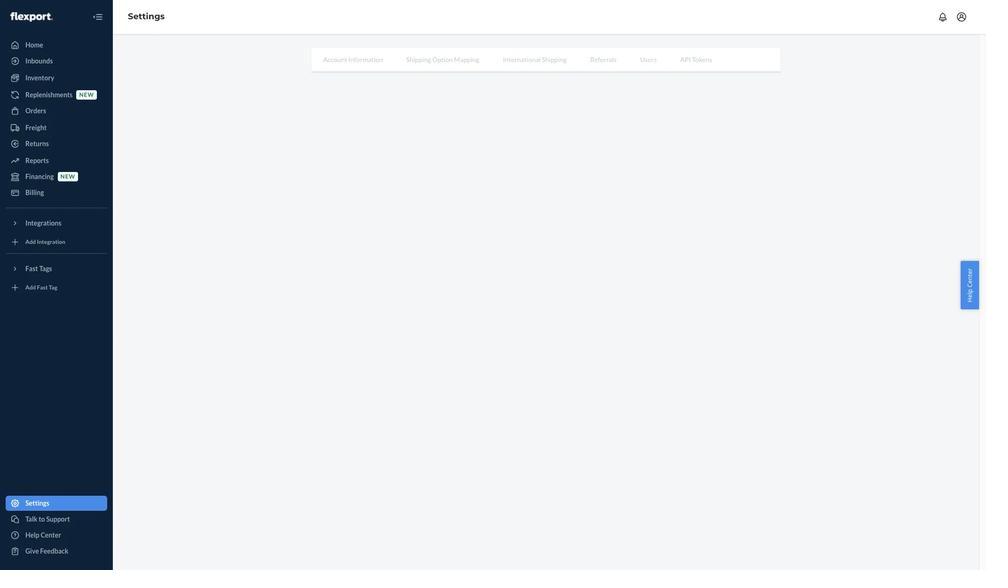 Task type: vqa. For each thing, say whether or not it's contained in the screenshot.
Create related to Create a bundle from an existing product or by scratch by adding component products.
no



Task type: locate. For each thing, give the bounding box(es) containing it.
0 vertical spatial add
[[25, 239, 36, 246]]

tag
[[49, 284, 57, 291]]

tab list
[[312, 48, 781, 72]]

fast inside fast tags dropdown button
[[25, 265, 38, 273]]

account information tab
[[312, 48, 395, 72]]

settings
[[128, 11, 165, 22], [25, 500, 49, 508]]

0 vertical spatial center
[[966, 268, 975, 288]]

new up orders link
[[79, 91, 94, 99]]

talk to support
[[25, 516, 70, 524]]

returns
[[25, 140, 49, 148]]

international
[[503, 56, 541, 64]]

open notifications image
[[938, 11, 949, 23]]

1 horizontal spatial center
[[966, 268, 975, 288]]

api tokens
[[681, 56, 713, 64]]

help center inside button
[[966, 268, 975, 303]]

feedback
[[40, 548, 68, 556]]

1 vertical spatial help
[[25, 532, 39, 540]]

add inside add integration link
[[25, 239, 36, 246]]

help center
[[966, 268, 975, 303], [25, 532, 61, 540]]

add integration link
[[6, 235, 107, 250]]

support
[[46, 516, 70, 524]]

billing link
[[6, 185, 107, 200]]

new down reports link
[[61, 173, 75, 180]]

freight link
[[6, 120, 107, 136]]

0 horizontal spatial help
[[25, 532, 39, 540]]

center
[[966, 268, 975, 288], [41, 532, 61, 540]]

0 horizontal spatial new
[[61, 173, 75, 180]]

home
[[25, 41, 43, 49]]

integration
[[37, 239, 65, 246]]

1 horizontal spatial help
[[966, 289, 975, 303]]

add down fast tags on the top left of page
[[25, 284, 36, 291]]

tags
[[39, 265, 52, 273]]

settings link
[[128, 11, 165, 22], [6, 496, 107, 512]]

orders
[[25, 107, 46, 115]]

0 horizontal spatial help center
[[25, 532, 61, 540]]

fast inside add fast tag link
[[37, 284, 48, 291]]

add
[[25, 239, 36, 246], [25, 284, 36, 291]]

0 vertical spatial help
[[966, 289, 975, 303]]

international shipping tab
[[492, 48, 579, 72]]

0 horizontal spatial settings link
[[6, 496, 107, 512]]

fast
[[25, 265, 38, 273], [37, 284, 48, 291]]

1 vertical spatial new
[[61, 173, 75, 180]]

shipping left option
[[407, 56, 431, 64]]

1 horizontal spatial new
[[79, 91, 94, 99]]

1 vertical spatial settings link
[[6, 496, 107, 512]]

freight
[[25, 124, 47, 132]]

information
[[349, 56, 383, 64]]

0 vertical spatial fast
[[25, 265, 38, 273]]

1 vertical spatial help center
[[25, 532, 61, 540]]

add for add integration
[[25, 239, 36, 246]]

1 horizontal spatial help center
[[966, 268, 975, 303]]

referrals tab
[[579, 48, 629, 72]]

tokens
[[693, 56, 713, 64]]

shipping right international
[[542, 56, 567, 64]]

api
[[681, 56, 691, 64]]

add inside add fast tag link
[[25, 284, 36, 291]]

0 vertical spatial settings
[[128, 11, 165, 22]]

reports
[[25, 157, 49, 165]]

give
[[25, 548, 39, 556]]

talk
[[25, 516, 37, 524]]

new
[[79, 91, 94, 99], [61, 173, 75, 180]]

give feedback
[[25, 548, 68, 556]]

shipping
[[407, 56, 431, 64], [542, 56, 567, 64]]

fast left tag
[[37, 284, 48, 291]]

1 vertical spatial center
[[41, 532, 61, 540]]

add left integration
[[25, 239, 36, 246]]

fast left tags in the left top of the page
[[25, 265, 38, 273]]

1 horizontal spatial shipping
[[542, 56, 567, 64]]

1 add from the top
[[25, 239, 36, 246]]

1 vertical spatial fast
[[37, 284, 48, 291]]

integrations button
[[6, 216, 107, 231]]

help
[[966, 289, 975, 303], [25, 532, 39, 540]]

users tab
[[629, 48, 669, 72]]

inventory
[[25, 74, 54, 82]]

0 horizontal spatial settings
[[25, 500, 49, 508]]

0 vertical spatial new
[[79, 91, 94, 99]]

1 vertical spatial add
[[25, 284, 36, 291]]

0 vertical spatial settings link
[[128, 11, 165, 22]]

0 horizontal spatial center
[[41, 532, 61, 540]]

0 vertical spatial help center
[[966, 268, 975, 303]]

2 add from the top
[[25, 284, 36, 291]]

talk to support button
[[6, 512, 107, 528]]

new for financing
[[61, 173, 75, 180]]

0 horizontal spatial shipping
[[407, 56, 431, 64]]

1 horizontal spatial settings
[[128, 11, 165, 22]]



Task type: describe. For each thing, give the bounding box(es) containing it.
tab list containing account information
[[312, 48, 781, 72]]

billing
[[25, 189, 44, 197]]

center inside button
[[966, 268, 975, 288]]

new for replenishments
[[79, 91, 94, 99]]

add integration
[[25, 239, 65, 246]]

1 vertical spatial settings
[[25, 500, 49, 508]]

integrations
[[25, 219, 61, 227]]

to
[[39, 516, 45, 524]]

international shipping
[[503, 56, 567, 64]]

give feedback button
[[6, 544, 107, 560]]

users
[[641, 56, 657, 64]]

replenishments
[[25, 91, 73, 99]]

2 shipping from the left
[[542, 56, 567, 64]]

fast tags button
[[6, 262, 107, 277]]

api tokens tab
[[669, 48, 724, 72]]

shipping option mapping tab
[[395, 48, 492, 72]]

help center link
[[6, 528, 107, 544]]

help inside button
[[966, 289, 975, 303]]

home link
[[6, 38, 107, 53]]

mapping
[[454, 56, 480, 64]]

shipping option mapping
[[407, 56, 480, 64]]

add fast tag
[[25, 284, 57, 291]]

add fast tag link
[[6, 280, 107, 296]]

close navigation image
[[92, 11, 104, 23]]

option
[[433, 56, 453, 64]]

inbounds
[[25, 57, 53, 65]]

inventory link
[[6, 71, 107, 86]]

account information
[[323, 56, 383, 64]]

1 horizontal spatial settings link
[[128, 11, 165, 22]]

1 shipping from the left
[[407, 56, 431, 64]]

orders link
[[6, 104, 107, 119]]

financing
[[25, 173, 54, 181]]

fast tags
[[25, 265, 52, 273]]

open account menu image
[[957, 11, 968, 23]]

flexport logo image
[[10, 12, 53, 22]]

reports link
[[6, 153, 107, 168]]

add for add fast tag
[[25, 284, 36, 291]]

inbounds link
[[6, 54, 107, 69]]

returns link
[[6, 136, 107, 152]]

referrals
[[591, 56, 617, 64]]

account
[[323, 56, 347, 64]]

help center button
[[962, 261, 980, 310]]



